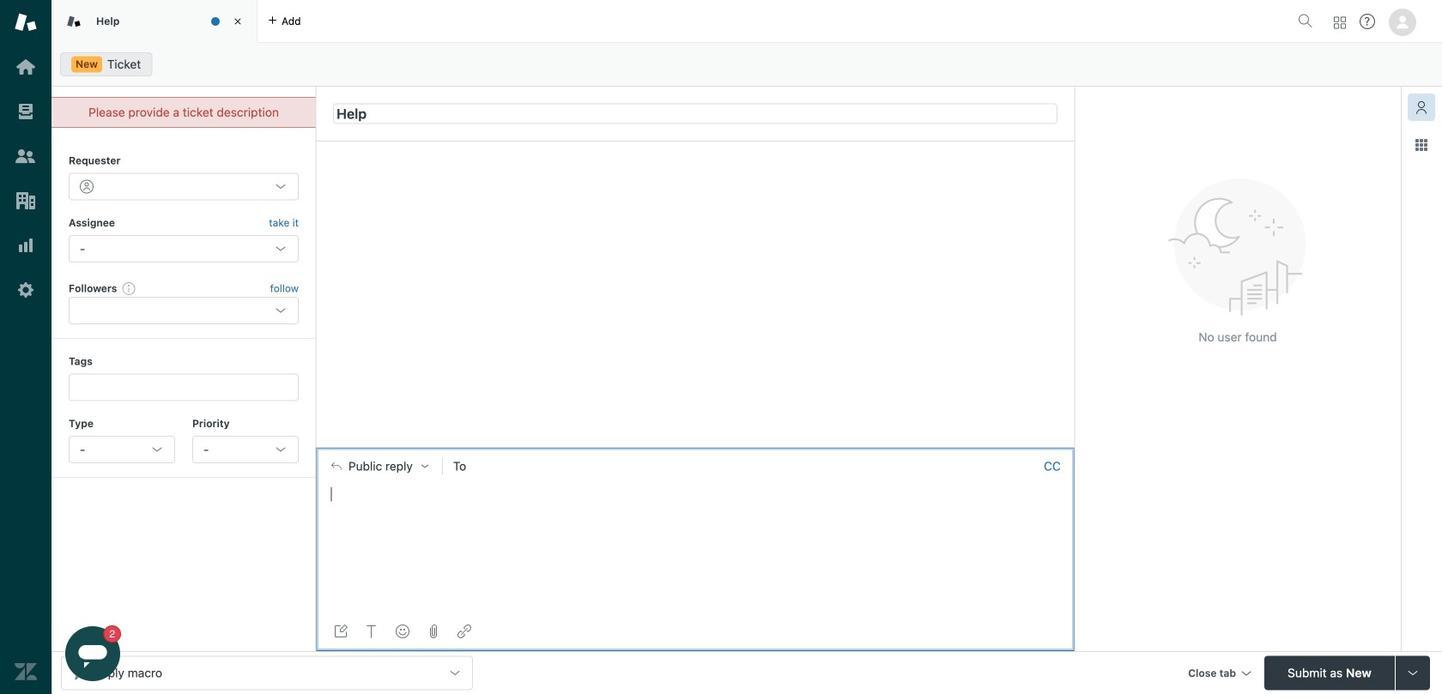 Task type: vqa. For each thing, say whether or not it's contained in the screenshot.
the Opens in a new tab image
no



Task type: locate. For each thing, give the bounding box(es) containing it.
tab
[[52, 0, 258, 43]]

close image
[[229, 13, 246, 30]]

zendesk support image
[[15, 11, 37, 33]]

insert emojis image
[[396, 625, 409, 639]]

customer context image
[[1415, 100, 1428, 114]]

secondary element
[[52, 47, 1442, 82]]

add link (cmd k) image
[[457, 625, 471, 639]]

admin image
[[15, 279, 37, 301]]

customers image
[[15, 145, 37, 167]]

zendesk products image
[[1334, 17, 1346, 29]]

apps image
[[1415, 138, 1428, 152]]

main element
[[0, 0, 52, 694]]

displays possible ticket submission types image
[[1406, 667, 1420, 680]]

views image
[[15, 100, 37, 123]]

zendesk image
[[15, 661, 37, 683]]

Subject field
[[333, 103, 1057, 124]]



Task type: describe. For each thing, give the bounding box(es) containing it.
info on adding followers image
[[122, 282, 136, 295]]

tabs tab list
[[52, 0, 1291, 43]]

add attachment image
[[427, 625, 440, 639]]

draft mode image
[[334, 625, 348, 639]]

format text image
[[365, 625, 379, 639]]

organizations image
[[15, 190, 37, 212]]

get started image
[[15, 56, 37, 78]]

Public reply composer text field
[[324, 484, 1067, 520]]

reporting image
[[15, 234, 37, 257]]

get help image
[[1360, 14, 1375, 29]]



